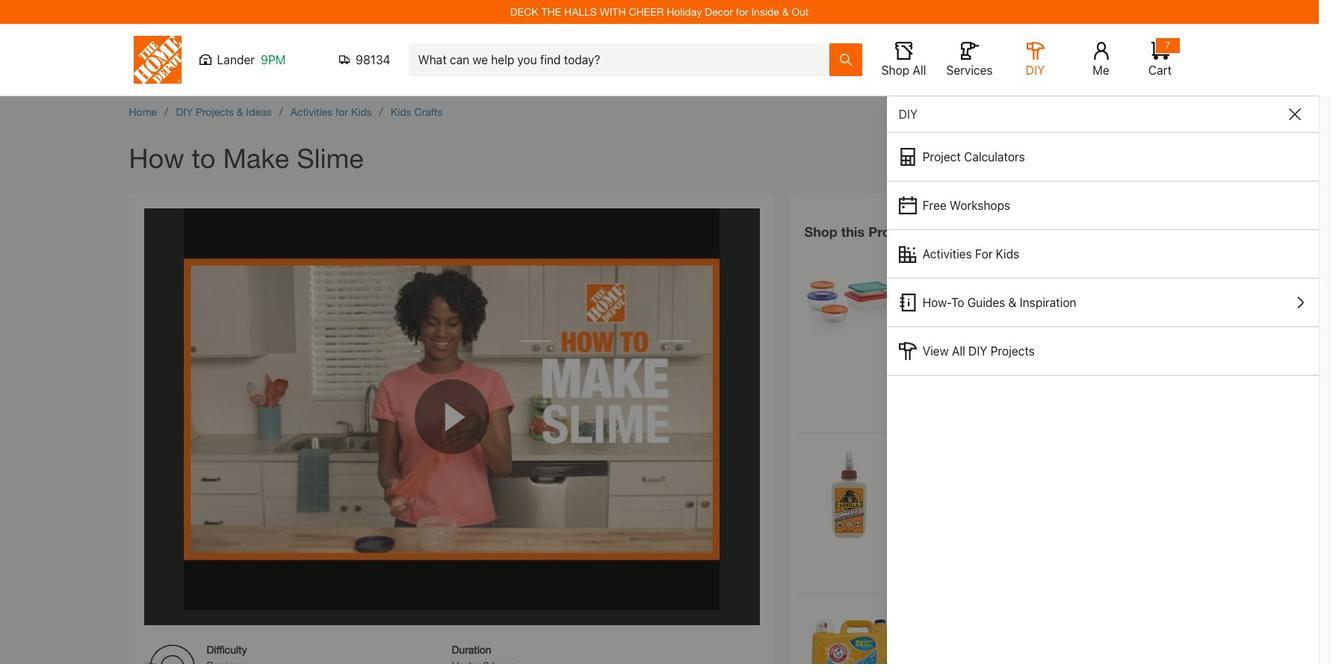 Task type: describe. For each thing, give the bounding box(es) containing it.
deck
[[510, 5, 539, 18]]

simply store 10 piece glass storage bakeware set with assorted colored lids
[[911, 257, 1082, 301]]

holiday
[[667, 5, 702, 18]]

with
[[600, 5, 626, 18]]

diy down shop all
[[899, 108, 918, 121]]

98134
[[356, 53, 391, 67]]

ideas
[[246, 105, 272, 118]]

inside
[[752, 5, 779, 18]]

decor
[[705, 5, 733, 18]]

134
[[975, 310, 988, 320]]

drawer close image
[[1289, 108, 1301, 120]]

9pm
[[261, 53, 286, 67]]

set
[[999, 273, 1015, 286]]

how-to guides & inspiration
[[923, 296, 1077, 309]]

kids crafts link
[[391, 105, 443, 118]]

colored
[[911, 289, 948, 301]]

diy inside button
[[1026, 64, 1045, 77]]

1 vertical spatial for
[[336, 105, 348, 118]]

how-
[[923, 296, 952, 309]]

view
[[923, 345, 949, 358]]

shop for shop all
[[882, 64, 910, 77]]

home
[[129, 105, 157, 118]]

diy projects & ideas
[[176, 105, 272, 118]]

projects inside menu
[[991, 345, 1035, 358]]

free
[[923, 199, 947, 212]]

$ 20 limit 5 per order
[[911, 333, 971, 367]]

calculators
[[964, 150, 1025, 164]]

project inside menu
[[923, 150, 961, 164]]

cart
[[1149, 64, 1172, 77]]

(
[[973, 310, 975, 320]]

activities for kids link
[[887, 230, 1319, 278]]

deck the halls with cheer holiday decor for inside & out link
[[510, 5, 809, 18]]

all for shop
[[913, 64, 926, 77]]

& inside button
[[1009, 296, 1017, 309]]

lander
[[217, 53, 255, 67]]

free workshops link
[[887, 182, 1319, 229]]

project calculators
[[923, 150, 1025, 164]]

166.5 fl. oz. plus oxiclean fresh scent liquid laundry detergent, 128 loads image
[[805, 610, 896, 664]]

0 vertical spatial projects
[[196, 105, 234, 118]]

storage
[[911, 273, 947, 286]]

cart 7
[[1149, 40, 1172, 77]]

1 vertical spatial project
[[869, 223, 915, 240]]

services button
[[946, 42, 994, 78]]

feedback link image
[[1310, 253, 1330, 333]]

out
[[792, 5, 809, 18]]

menu containing project calculators
[[887, 133, 1319, 376]]

pyrex
[[911, 257, 938, 270]]

this
[[842, 223, 865, 240]]

thumbnail image
[[144, 209, 760, 611]]

diy projects & ideas link
[[176, 105, 272, 118]]

all for view
[[952, 345, 966, 358]]

5
[[931, 357, 935, 367]]

cheer
[[629, 5, 664, 18]]

how to make slime
[[129, 142, 364, 174]]

glass
[[1048, 257, 1075, 270]]

10
[[1005, 257, 1016, 270]]

how
[[129, 142, 184, 174]]

shop this project
[[805, 223, 915, 240]]

deck the halls with cheer holiday decor for inside & out
[[510, 5, 809, 18]]

slime
[[297, 142, 364, 174]]



Task type: locate. For each thing, give the bounding box(es) containing it.
diy
[[1026, 64, 1045, 77], [176, 105, 193, 118], [899, 108, 918, 121], [969, 345, 988, 358]]

piece
[[1019, 257, 1045, 270]]

$
[[911, 335, 916, 346]]

bakeware
[[950, 273, 997, 286]]

0 horizontal spatial kids
[[351, 105, 372, 118]]

limit
[[911, 357, 928, 367]]

98134 button
[[339, 52, 391, 67]]

project up free
[[923, 150, 961, 164]]

the
[[542, 5, 561, 18]]

1 vertical spatial projects
[[991, 345, 1035, 358]]

0 horizontal spatial for
[[336, 105, 348, 118]]

2 horizontal spatial &
[[1009, 296, 1017, 309]]

halls
[[564, 5, 597, 18]]

0 vertical spatial all
[[913, 64, 926, 77]]

shop for shop this project
[[805, 223, 838, 240]]

1 horizontal spatial shop
[[882, 64, 910, 77]]

diy inside menu
[[969, 345, 988, 358]]

activities for activities for kids
[[923, 247, 972, 261]]

for up the slime
[[336, 105, 348, 118]]

0 vertical spatial project
[[923, 150, 961, 164]]

4 fl. oz. wood glue/epoxy image
[[805, 450, 896, 541]]

project right this
[[869, 223, 915, 240]]

all inside button
[[913, 64, 926, 77]]

1 horizontal spatial all
[[952, 345, 966, 358]]

activities for kids
[[291, 105, 372, 118]]

diy button
[[1012, 42, 1060, 78]]

make
[[223, 142, 289, 174]]

0 horizontal spatial project
[[869, 223, 915, 240]]

0 vertical spatial for
[[736, 5, 749, 18]]

& left ideas
[[237, 105, 243, 118]]

1 vertical spatial all
[[952, 345, 966, 358]]

1 horizontal spatial &
[[782, 5, 789, 18]]

&
[[782, 5, 789, 18], [237, 105, 243, 118], [1009, 296, 1017, 309]]

1 vertical spatial activities
[[923, 247, 972, 261]]

0 horizontal spatial activities
[[291, 105, 333, 118]]

project calculators link
[[887, 133, 1319, 181]]

1 vertical spatial &
[[237, 105, 243, 118]]

kids right the for
[[996, 247, 1020, 261]]

shop
[[882, 64, 910, 77], [805, 223, 838, 240]]

What can we help you find today? search field
[[418, 44, 829, 75]]

diy right per
[[969, 345, 988, 358]]

lander 9pm
[[217, 53, 286, 67]]

to
[[952, 296, 965, 309]]

kids for activities for kids
[[996, 247, 1020, 261]]

activities
[[291, 105, 333, 118], [923, 247, 972, 261]]

0 horizontal spatial &
[[237, 105, 243, 118]]

shop left services
[[882, 64, 910, 77]]

1 horizontal spatial for
[[736, 5, 749, 18]]

diy right home link
[[176, 105, 193, 118]]

kids
[[351, 105, 372, 118], [391, 105, 412, 118], [996, 247, 1020, 261]]

the home depot logo image
[[133, 36, 181, 84]]

projects down how-to guides & inspiration
[[991, 345, 1035, 358]]

2 vertical spatial &
[[1009, 296, 1017, 309]]

20
[[916, 333, 935, 354]]

for left inside
[[736, 5, 749, 18]]

0 vertical spatial activities
[[291, 105, 333, 118]]

0 vertical spatial &
[[782, 5, 789, 18]]

kids down 98134 button
[[351, 105, 372, 118]]

simply
[[942, 257, 974, 270]]

shop inside shop all button
[[882, 64, 910, 77]]

workshops
[[950, 199, 1011, 212]]

0 vertical spatial shop
[[882, 64, 910, 77]]

activities up storage
[[923, 247, 972, 261]]

store
[[977, 257, 1002, 270]]

crafts
[[414, 105, 443, 118]]

view all diy projects link
[[887, 327, 1319, 375]]

projects left ideas
[[196, 105, 234, 118]]

with
[[1018, 273, 1037, 286]]

for
[[975, 247, 993, 261]]

simply store 10 piece glass storage bakeware set with assorted colored lids image
[[805, 256, 896, 347]]

kids left crafts
[[391, 105, 412, 118]]

kids inside menu
[[996, 247, 1020, 261]]

activities up the slime
[[291, 105, 333, 118]]

lids
[[950, 289, 970, 301]]

1 horizontal spatial activities
[[923, 247, 972, 261]]

& down set
[[1009, 296, 1017, 309]]

services
[[947, 64, 993, 77]]

7
[[1165, 40, 1170, 51]]

per
[[937, 357, 950, 367]]

menu
[[887, 133, 1319, 376]]

home link
[[129, 105, 157, 118]]

project
[[923, 150, 961, 164], [869, 223, 915, 240]]

difficulty
[[207, 643, 247, 656]]

2 horizontal spatial kids
[[996, 247, 1020, 261]]

all
[[913, 64, 926, 77], [952, 345, 966, 358]]

all left services
[[913, 64, 926, 77]]

)
[[988, 310, 990, 320]]

to
[[192, 142, 216, 174]]

for
[[736, 5, 749, 18], [336, 105, 348, 118]]

0 horizontal spatial all
[[913, 64, 926, 77]]

view all diy projects
[[923, 345, 1035, 358]]

duration
[[452, 643, 492, 656]]

0 horizontal spatial shop
[[805, 223, 838, 240]]

1 horizontal spatial kids
[[391, 105, 412, 118]]

activities for kids
[[923, 247, 1020, 261]]

me button
[[1077, 42, 1125, 78]]

1 vertical spatial shop
[[805, 223, 838, 240]]

kids for activities for kids
[[351, 105, 372, 118]]

1 horizontal spatial projects
[[991, 345, 1035, 358]]

all right per
[[952, 345, 966, 358]]

all inside menu
[[952, 345, 966, 358]]

inspiration
[[1020, 296, 1077, 309]]

order
[[952, 357, 971, 367]]

kids crafts
[[391, 105, 443, 118]]

assorted
[[1040, 273, 1082, 286]]

guides
[[968, 296, 1006, 309]]

activities for kids link
[[291, 105, 372, 118]]

activities inside menu
[[923, 247, 972, 261]]

& left the out
[[782, 5, 789, 18]]

me
[[1093, 64, 1110, 77]]

shop all button
[[880, 42, 928, 78]]

projects
[[196, 105, 234, 118], [991, 345, 1035, 358]]

free workshops
[[923, 199, 1011, 212]]

1 horizontal spatial project
[[923, 150, 961, 164]]

diy right services
[[1026, 64, 1045, 77]]

how-to guides & inspiration button
[[887, 279, 1319, 327]]

0 horizontal spatial projects
[[196, 105, 234, 118]]

shop all
[[882, 64, 926, 77]]

( 134 )
[[973, 310, 990, 320]]

activities for activities for kids
[[291, 105, 333, 118]]

shop left this
[[805, 223, 838, 240]]



Task type: vqa. For each thing, say whether or not it's contained in the screenshot.
$
yes



